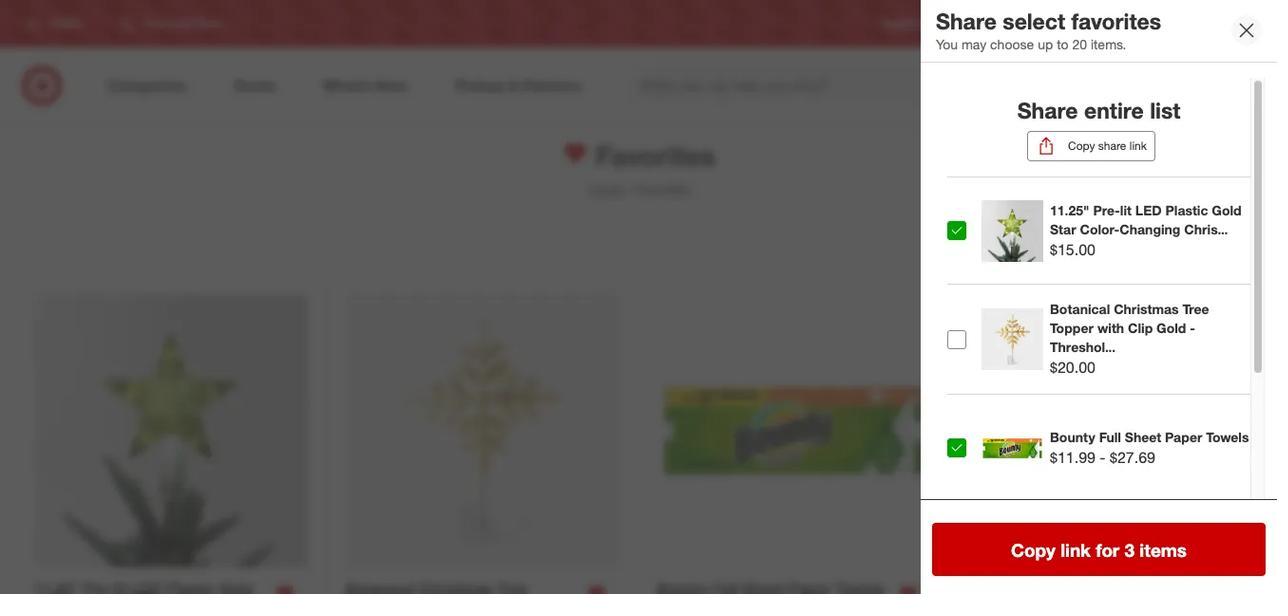 Task type: vqa. For each thing, say whether or not it's contained in the screenshot.
9 Questions link at the left
no



Task type: describe. For each thing, give the bounding box(es) containing it.
11.25" Pre-lit LED Plastic Gold Star Color-Changing Christmas Tree Topper - Wondershop™, price: $15.00  checkbox
[[948, 222, 967, 241]]

11.25"
[[1050, 203, 1090, 219]]

list
[[1150, 97, 1181, 123]]

weekly ad link
[[954, 16, 1008, 32]]

Bounty Full Sheet Paper Towels, price: $11.99 - $27.69  checkbox
[[948, 439, 967, 458]]

guava
[[1137, 519, 1178, 535]]

gold inside botanical christmas tree topper with clip gold - threshol... $20.00
[[1157, 321, 1186, 337]]

gt's synergy guava goddess organic raw kombucha - 48 fl oz
[[1050, 519, 1243, 573]]

goddess
[[1181, 519, 1237, 535]]

lit
[[1120, 203, 1132, 219]]

What can we help you find? suggestions appear below search field
[[628, 65, 1037, 106]]

select
[[1003, 8, 1066, 34]]

color-
[[1080, 222, 1120, 238]]

registry
[[881, 17, 923, 31]]

favorites inside share favorites button
[[1193, 238, 1237, 252]]

share for share favorites
[[1160, 238, 1190, 252]]

oz
[[1050, 557, 1065, 573]]

share select favorites you may choose up to 20 items.
[[936, 8, 1162, 52]]

bounty full sheet paper towels $11.99 - $27.69
[[1050, 429, 1249, 467]]

share entire list
[[1018, 97, 1181, 123]]

1 vertical spatial link
[[1061, 539, 1091, 561]]

weekly
[[954, 17, 990, 31]]

towels
[[1206, 429, 1249, 446]]

$27.69
[[1110, 448, 1156, 467]]

11.25" pre-lit led plastic gold star color-changing chris... $15.00
[[1050, 203, 1242, 260]]

choose
[[990, 36, 1034, 52]]

share favorites
[[1160, 238, 1237, 252]]

$11.99
[[1050, 448, 1096, 467]]

dialog containing share select favorites
[[921, 0, 1277, 595]]

share favorites button
[[1116, 230, 1247, 261]]

find stores
[[1208, 17, 1266, 31]]

items
[[1140, 539, 1187, 561]]

1 vertical spatial favorites
[[636, 182, 690, 198]]

botanical
[[1050, 302, 1110, 318]]

copy share link button
[[1027, 132, 1156, 162]]

paper
[[1165, 429, 1203, 446]]

redcard
[[1038, 17, 1084, 31]]

gt's
[[1050, 519, 1079, 535]]

- for $20.00
[[1190, 321, 1196, 337]]

20
[[1073, 36, 1087, 52]]

$20.00
[[1050, 359, 1096, 378]]

christmas
[[1114, 302, 1179, 318]]

items.
[[1091, 36, 1127, 52]]

led
[[1136, 203, 1162, 219]]

target for target circle
[[1114, 17, 1145, 31]]

0 vertical spatial favorites
[[588, 139, 715, 173]]



Task type: locate. For each thing, give the bounding box(es) containing it.
- for fl
[[1208, 538, 1213, 554]]

link right share
[[1130, 139, 1147, 153]]

ad
[[993, 17, 1008, 31]]

share inside share select favorites you may choose up to 20 items.
[[936, 8, 997, 34]]

/
[[628, 182, 632, 198]]

-
[[1190, 321, 1196, 337], [1100, 448, 1106, 467], [1208, 538, 1213, 554]]

link down gt's in the bottom of the page
[[1061, 539, 1091, 561]]

target circle
[[1114, 17, 1178, 31]]

gold up chris...
[[1212, 203, 1242, 219]]

dialog
[[921, 0, 1277, 595]]

3 down stores
[[1245, 67, 1251, 79]]

copy left share
[[1068, 139, 1095, 153]]

copy link for 3 items
[[1011, 539, 1187, 561]]

1 vertical spatial favorites
[[1193, 238, 1237, 252]]

1 horizontal spatial favorites
[[1193, 238, 1237, 252]]

Botanical Christmas Tree Topper with Clip Gold - Threshold™ designed with Studio McGee, price: $20.00  checkbox
[[948, 331, 967, 350]]

11.25" pre-lit led plastic gold star color-changing christmas tree topper - wondershop™ image
[[34, 294, 307, 568], [34, 294, 307, 568]]

organic
[[1050, 538, 1101, 554]]

copy down gt's in the bottom of the page
[[1011, 539, 1056, 561]]

favorites down chris...
[[1193, 238, 1237, 252]]

1 vertical spatial gold
[[1157, 321, 1186, 337]]

gt's synergy guava goddess organic raw kombucha - 48 fl oz image
[[969, 294, 1244, 569], [969, 294, 1244, 569]]

botanical christmas tree topper with clip gold - threshold™ designed with studio mcgee image
[[345, 294, 619, 568], [345, 294, 619, 568]]

0 horizontal spatial favorites
[[1072, 8, 1162, 34]]

share up may
[[936, 8, 997, 34]]

0 vertical spatial gold
[[1212, 203, 1242, 219]]

tree
[[1183, 302, 1210, 318]]

star
[[1050, 222, 1077, 238]]

1 vertical spatial share
[[1018, 97, 1078, 123]]

0 horizontal spatial copy
[[1011, 539, 1056, 561]]

with
[[1098, 321, 1125, 337]]

sheet
[[1125, 429, 1162, 446]]

share
[[1099, 139, 1127, 153]]

share for share select favorites you may choose up to 20 items.
[[936, 8, 997, 34]]

- down tree
[[1190, 321, 1196, 337]]

target circle link
[[1114, 16, 1178, 32]]

weekly ad
[[954, 17, 1008, 31]]

1 horizontal spatial target
[[1114, 17, 1145, 31]]

1 horizontal spatial -
[[1190, 321, 1196, 337]]

target up items.
[[1114, 17, 1145, 31]]

topper
[[1050, 321, 1094, 337]]

plastic
[[1166, 203, 1208, 219]]

gt&#39;s synergy guava goddess organic raw kombucha - 48 fl oz image
[[981, 527, 1043, 588], [981, 527, 1043, 588]]

pre-
[[1093, 203, 1120, 219]]

full
[[1099, 429, 1121, 446]]

1 vertical spatial 3
[[1125, 539, 1135, 561]]

- down full
[[1100, 448, 1106, 467]]

1 horizontal spatial gold
[[1212, 203, 1242, 219]]

1 horizontal spatial share
[[1018, 97, 1078, 123]]

favorites
[[1072, 8, 1162, 34], [1193, 238, 1237, 252]]

0 horizontal spatial 3
[[1125, 539, 1135, 561]]

target
[[1114, 17, 1145, 31], [588, 182, 624, 198]]

bounty
[[1050, 429, 1096, 446]]

1 horizontal spatial 3
[[1245, 67, 1251, 79]]

target inside target circle link
[[1114, 17, 1145, 31]]

favorites up target / favorites
[[588, 139, 715, 173]]

1 vertical spatial copy
[[1011, 539, 1056, 561]]

3 inside button
[[1125, 539, 1135, 561]]

2 horizontal spatial -
[[1208, 538, 1213, 554]]

share for share entire list
[[1018, 97, 1078, 123]]

copy link for 3 items button
[[932, 524, 1266, 577]]

changing
[[1120, 222, 1181, 238]]

0 vertical spatial -
[[1190, 321, 1196, 337]]

0 vertical spatial 3
[[1245, 67, 1251, 79]]

favorites inside share select favorites you may choose up to 20 items.
[[1072, 8, 1162, 34]]

to
[[1057, 36, 1069, 52]]

3 link
[[1217, 65, 1258, 106]]

share inside button
[[1160, 238, 1190, 252]]

3 right the for
[[1125, 539, 1135, 561]]

up
[[1038, 36, 1053, 52]]

1 vertical spatial target
[[588, 182, 624, 198]]

gold inside the 11.25" pre-lit led plastic gold star color-changing chris... $15.00
[[1212, 203, 1242, 219]]

share down changing
[[1160, 238, 1190, 252]]

link
[[1130, 139, 1147, 153], [1061, 539, 1091, 561]]

target / favorites
[[588, 182, 690, 198]]

threshol...
[[1050, 340, 1116, 356]]

0 vertical spatial target
[[1114, 17, 1145, 31]]

0 vertical spatial favorites
[[1072, 8, 1162, 34]]

1 horizontal spatial link
[[1130, 139, 1147, 153]]

redcard link
[[1038, 16, 1084, 32]]

botanical christmas tree topper with clip gold - threshol... $20.00
[[1050, 302, 1210, 378]]

1 horizontal spatial copy
[[1068, 139, 1095, 153]]

registry link
[[881, 16, 923, 32]]

gold right the clip
[[1157, 321, 1186, 337]]

circle
[[1148, 17, 1178, 31]]

1 vertical spatial -
[[1100, 448, 1106, 467]]

0 vertical spatial copy
[[1068, 139, 1095, 153]]

0 horizontal spatial -
[[1100, 448, 1106, 467]]

3
[[1245, 67, 1251, 79], [1125, 539, 1135, 561]]

target link
[[588, 182, 624, 198]]

entire
[[1084, 97, 1144, 123]]

find
[[1208, 17, 1230, 31]]

$15.00
[[1050, 241, 1096, 260]]

2 vertical spatial share
[[1160, 238, 1190, 252]]

find stores link
[[1208, 16, 1266, 32]]

stores
[[1233, 17, 1266, 31]]

clip
[[1128, 321, 1153, 337]]

raw
[[1104, 538, 1132, 554]]

for
[[1096, 539, 1120, 561]]

botanical christmas tree topper with clip gold - threshold&#8482; designed with studio mcgee image
[[981, 309, 1043, 371], [981, 309, 1043, 371]]

copy share link
[[1068, 139, 1147, 153]]

gold
[[1212, 203, 1242, 219], [1157, 321, 1186, 337]]

you
[[936, 36, 958, 52]]

bounty full sheet paper towels image
[[657, 294, 931, 568], [657, 294, 931, 568], [981, 418, 1043, 480], [981, 418, 1043, 480]]

11.25&#34; pre-lit led plastic gold star color-changing christmas tree topper - wondershop&#8482; image
[[981, 201, 1043, 262], [981, 201, 1043, 262]]

- inside bounty full sheet paper towels $11.99 - $27.69
[[1100, 448, 1106, 467]]

0 horizontal spatial share
[[936, 8, 997, 34]]

- inside gt's synergy guava goddess organic raw kombucha - 48 fl oz
[[1208, 538, 1213, 554]]

fl
[[1236, 538, 1243, 554]]

synergy
[[1083, 519, 1134, 535]]

0 horizontal spatial gold
[[1157, 321, 1186, 337]]

copy for copy share link
[[1068, 139, 1095, 153]]

target left '/'
[[588, 182, 624, 198]]

0 vertical spatial share
[[936, 8, 997, 34]]

copy
[[1068, 139, 1095, 153], [1011, 539, 1056, 561]]

share
[[936, 8, 997, 34], [1018, 97, 1078, 123], [1160, 238, 1190, 252]]

favorites
[[588, 139, 715, 173], [636, 182, 690, 198]]

target for target / favorites
[[588, 182, 624, 198]]

share up copy share link button
[[1018, 97, 1078, 123]]

kombucha
[[1136, 538, 1204, 554]]

copy for copy link for 3 items
[[1011, 539, 1056, 561]]

2 horizontal spatial share
[[1160, 238, 1190, 252]]

0 horizontal spatial target
[[588, 182, 624, 198]]

- inside botanical christmas tree topper with clip gold - threshol... $20.00
[[1190, 321, 1196, 337]]

48
[[1217, 538, 1232, 554]]

chris...
[[1185, 222, 1228, 238]]

0 vertical spatial link
[[1130, 139, 1147, 153]]

0 horizontal spatial link
[[1061, 539, 1091, 561]]

may
[[962, 36, 987, 52]]

favorites up items.
[[1072, 8, 1162, 34]]

- left 48
[[1208, 538, 1213, 554]]

favorites right '/'
[[636, 182, 690, 198]]

2 vertical spatial -
[[1208, 538, 1213, 554]]



